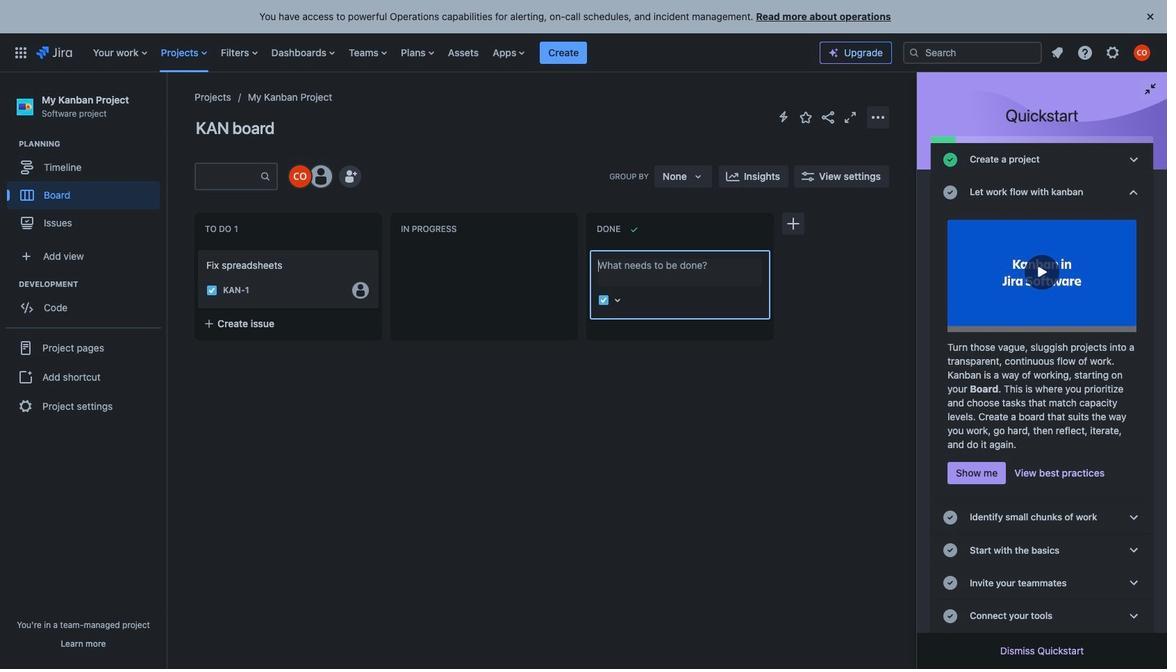 Task type: describe. For each thing, give the bounding box(es) containing it.
your profile and settings image
[[1134, 44, 1151, 61]]

checked image for 2nd chevron image
[[942, 608, 959, 625]]

add people image
[[342, 168, 359, 185]]

primary element
[[8, 33, 820, 72]]

2 vertical spatial group
[[6, 327, 161, 426]]

automations menu button icon image
[[776, 108, 792, 125]]

checked image for 1st chevron icon from the top of the page
[[942, 184, 959, 201]]

2 chevron image from the top
[[1126, 608, 1143, 625]]

video poster image
[[948, 214, 1137, 333]]

more image
[[870, 109, 887, 125]]

create column image
[[785, 215, 802, 232]]

1 horizontal spatial list
[[1045, 40, 1159, 65]]

3 chevron image from the top
[[1126, 542, 1143, 559]]

to do element
[[205, 224, 241, 234]]

search image
[[909, 47, 920, 58]]

help image
[[1077, 44, 1094, 61]]

development image
[[2, 276, 19, 293]]

What needs to be done? - Press the "Enter" key to submit or the "Escape" key to cancel. text field
[[598, 259, 762, 286]]

Search this board text field
[[196, 164, 260, 189]]

create issue image
[[188, 240, 205, 257]]

checked image for fourth chevron icon from the top of the page
[[942, 575, 959, 592]]



Task type: vqa. For each thing, say whether or not it's contained in the screenshot.
the topmost 'HEADING'
yes



Task type: locate. For each thing, give the bounding box(es) containing it.
heading for development image
[[19, 279, 166, 290]]

1 chevron image from the top
[[1126, 151, 1143, 168]]

heading for the planning icon
[[19, 138, 166, 150]]

0 horizontal spatial list
[[86, 33, 820, 72]]

checked image
[[942, 509, 959, 526], [942, 575, 959, 592]]

play video image
[[1025, 255, 1060, 290]]

list item inside list
[[540, 41, 588, 64]]

view settings image
[[800, 168, 817, 185]]

task image
[[206, 285, 218, 296]]

notifications image
[[1049, 44, 1066, 61]]

1 checked image from the top
[[942, 509, 959, 526]]

progress bar
[[931, 136, 1154, 143]]

None search field
[[903, 41, 1042, 64]]

group for development image
[[7, 279, 166, 326]]

settings image
[[1105, 44, 1122, 61]]

1 chevron image from the top
[[1126, 184, 1143, 201]]

3 checked image from the top
[[942, 542, 959, 559]]

group for the planning icon
[[7, 138, 166, 241]]

chevron image
[[1126, 184, 1143, 201], [1126, 509, 1143, 526], [1126, 542, 1143, 559], [1126, 575, 1143, 592]]

1 checked image from the top
[[942, 151, 959, 168]]

2 heading from the top
[[19, 279, 166, 290]]

list
[[86, 33, 820, 72], [1045, 40, 1159, 65]]

0 vertical spatial chevron image
[[1126, 151, 1143, 168]]

planning image
[[2, 136, 19, 152]]

2 checked image from the top
[[942, 184, 959, 201]]

Search field
[[903, 41, 1042, 64]]

jira image
[[36, 44, 72, 61], [36, 44, 72, 61]]

appswitcher icon image
[[13, 44, 29, 61]]

4 chevron image from the top
[[1126, 575, 1143, 592]]

0 vertical spatial group
[[7, 138, 166, 241]]

1 vertical spatial heading
[[19, 279, 166, 290]]

checked image for 2nd chevron icon from the bottom
[[942, 542, 959, 559]]

4 checked image from the top
[[942, 608, 959, 625]]

0 vertical spatial heading
[[19, 138, 166, 150]]

heading
[[19, 138, 166, 150], [19, 279, 166, 290]]

sidebar navigation image
[[152, 89, 182, 117]]

1 heading from the top
[[19, 138, 166, 150]]

1 vertical spatial group
[[7, 279, 166, 326]]

checked image
[[942, 151, 959, 168], [942, 184, 959, 201], [942, 542, 959, 559], [942, 608, 959, 625]]

checked image for first chevron image from the top of the page
[[942, 151, 959, 168]]

minimize image
[[1143, 81, 1159, 97]]

checked image for 2nd chevron icon from the top
[[942, 509, 959, 526]]

sidebar element
[[0, 72, 167, 669]]

1 vertical spatial checked image
[[942, 575, 959, 592]]

chevron image
[[1126, 151, 1143, 168], [1126, 608, 1143, 625]]

2 checked image from the top
[[942, 575, 959, 592]]

2 chevron image from the top
[[1126, 509, 1143, 526]]

dismiss image
[[1143, 8, 1159, 25]]

group
[[7, 138, 166, 241], [7, 279, 166, 326], [6, 327, 161, 426]]

enter full screen image
[[842, 109, 859, 125]]

list item
[[540, 41, 588, 64]]

1 vertical spatial chevron image
[[1126, 608, 1143, 625]]

star kan board image
[[798, 109, 815, 125]]

task image
[[598, 295, 609, 306]]

banner
[[0, 33, 1168, 72]]

0 vertical spatial checked image
[[942, 509, 959, 526]]



